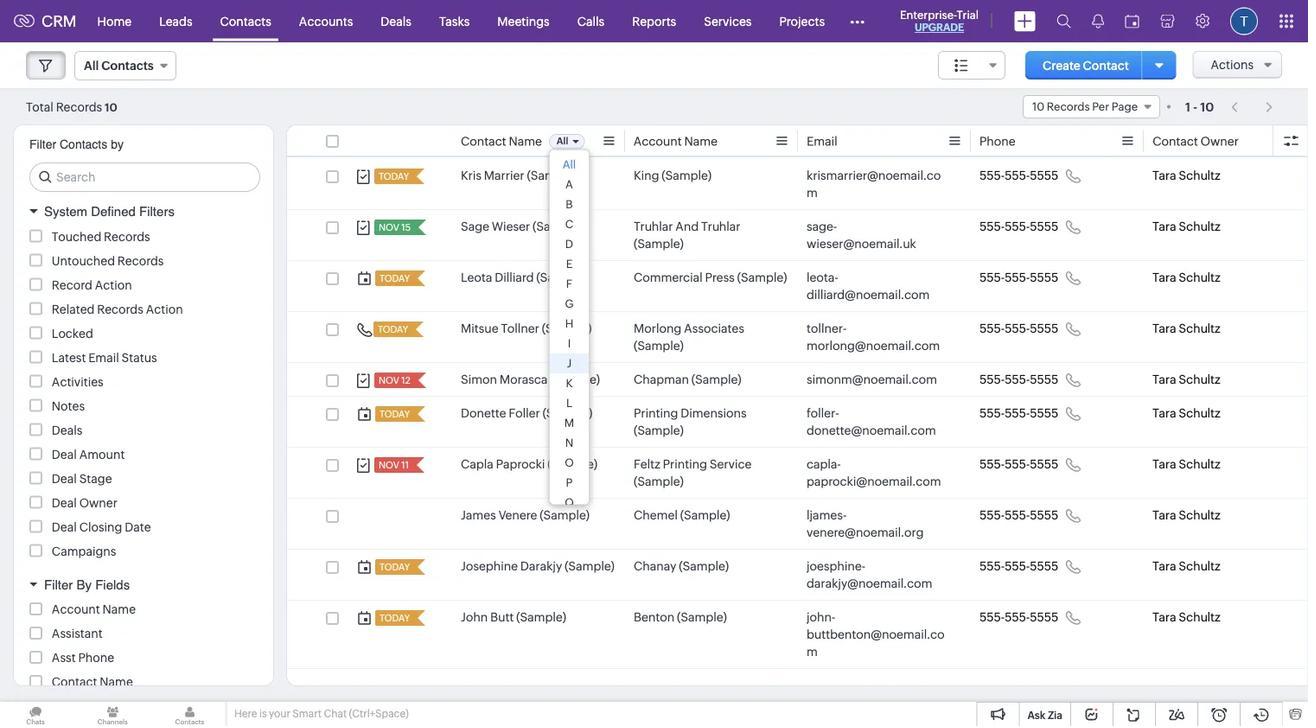 Task type: locate. For each thing, give the bounding box(es) containing it.
deals link
[[367, 0, 425, 42]]

contact name
[[461, 134, 542, 148], [52, 675, 133, 689]]

records down "record action"
[[97, 302, 143, 316]]

campaigns
[[52, 544, 116, 558]]

5555 for sage- wieser@noemail.uk
[[1030, 220, 1059, 234]]

1 vertical spatial filter
[[44, 577, 73, 592]]

2 tara from the top
[[1153, 220, 1177, 234]]

1 nov from the top
[[379, 222, 399, 233]]

0 vertical spatial phone
[[980, 134, 1016, 148]]

tara schultz for capla- paprocki@noemail.com
[[1153, 457, 1221, 471]]

calls
[[577, 14, 605, 28]]

a b c d e f g h i j k l m n o p q
[[565, 178, 574, 509]]

1 deal from the top
[[52, 448, 77, 461]]

4 5555 from the top
[[1030, 322, 1059, 336]]

capla
[[461, 457, 494, 471]]

1 horizontal spatial 10
[[1033, 100, 1045, 113]]

kris marrier (sample)
[[461, 169, 577, 182]]

g
[[565, 297, 574, 310]]

0 vertical spatial account name
[[634, 134, 718, 148]]

nov inside nov 11 link
[[379, 460, 399, 471]]

1 schultz from the top
[[1179, 169, 1221, 182]]

name up king (sample)
[[685, 134, 718, 148]]

john-
[[807, 611, 836, 624]]

3 555-555-5555 from the top
[[980, 271, 1059, 285]]

2 m from the top
[[807, 645, 818, 659]]

2 vertical spatial contacts
[[60, 138, 107, 151]]

1 horizontal spatial all
[[557, 136, 568, 147]]

today link for kris
[[374, 169, 411, 184]]

action up the status
[[146, 302, 183, 316]]

1 vertical spatial nov
[[379, 375, 399, 386]]

1 horizontal spatial deals
[[381, 14, 412, 28]]

1 horizontal spatial owner
[[1201, 134, 1239, 148]]

tara schultz
[[1153, 169, 1221, 182], [1153, 220, 1221, 234], [1153, 271, 1221, 285], [1153, 322, 1221, 336], [1153, 373, 1221, 387], [1153, 406, 1221, 420], [1153, 457, 1221, 471], [1153, 509, 1221, 522], [1153, 560, 1221, 573], [1153, 611, 1221, 624]]

butt
[[490, 611, 514, 624]]

owner for deal owner
[[79, 496, 118, 510]]

5 tara schultz from the top
[[1153, 373, 1221, 387]]

(sample) down and
[[634, 237, 684, 251]]

contact up per
[[1083, 58, 1129, 72]]

5 555-555-5555 from the top
[[980, 373, 1059, 387]]

contacts inside all contacts field
[[101, 59, 154, 73]]

printing down chapman
[[634, 406, 678, 420]]

nov left 12
[[379, 375, 399, 386]]

action up related records action on the left top of page
[[95, 278, 132, 292]]

6 tara schultz from the top
[[1153, 406, 1221, 420]]

0 horizontal spatial owner
[[79, 496, 118, 510]]

donette foller (sample)
[[461, 406, 593, 420]]

simon morasca (sample)
[[461, 373, 600, 387]]

service
[[710, 457, 752, 471]]

printing
[[634, 406, 678, 420], [663, 457, 707, 471]]

0 horizontal spatial truhlar
[[634, 220, 673, 234]]

tara for foller- donette@noemail.com
[[1153, 406, 1177, 420]]

deal left stage
[[52, 472, 77, 486]]

(sample)
[[527, 169, 577, 182], [662, 169, 712, 182], [533, 220, 583, 234], [634, 237, 684, 251], [536, 271, 586, 285], [737, 271, 787, 285], [542, 322, 592, 336], [634, 339, 684, 353], [550, 373, 600, 387], [692, 373, 742, 387], [543, 406, 593, 420], [634, 424, 684, 438], [548, 457, 598, 471], [634, 475, 684, 489], [540, 509, 590, 522], [680, 509, 730, 522], [565, 560, 615, 573], [679, 560, 729, 573], [516, 611, 566, 624], [677, 611, 727, 624]]

9 schultz from the top
[[1179, 560, 1221, 573]]

5555 for john- buttbenton@noemail.co m
[[1030, 611, 1059, 624]]

leads
[[159, 14, 193, 28]]

555-555-5555 for simonm@noemail.com
[[980, 373, 1059, 387]]

nov for simon
[[379, 375, 399, 386]]

tara for capla- paprocki@noemail.com
[[1153, 457, 1177, 471]]

2 horizontal spatial 10
[[1201, 100, 1214, 114]]

0 vertical spatial owner
[[1201, 134, 1239, 148]]

leota-
[[807, 271, 839, 285]]

1 vertical spatial contact name
[[52, 675, 133, 689]]

l
[[566, 397, 573, 409]]

account
[[634, 134, 682, 148], [52, 603, 100, 617]]

5555 for simonm@noemail.com
[[1030, 373, 1059, 387]]

(sample) inside 'feltz printing service (sample)'
[[634, 475, 684, 489]]

(sample) down e
[[536, 271, 586, 285]]

contact up kris
[[461, 134, 506, 148]]

4 555-555-5555 from the top
[[980, 322, 1059, 336]]

0 vertical spatial account
[[634, 134, 682, 148]]

6 5555 from the top
[[1030, 406, 1059, 420]]

Search text field
[[30, 163, 259, 191]]

commercial
[[634, 271, 703, 285]]

0 horizontal spatial account name
[[52, 603, 136, 617]]

2 555-555-5555 from the top
[[980, 220, 1059, 234]]

contact
[[1083, 58, 1129, 72], [461, 134, 506, 148], [1153, 134, 1198, 148], [52, 675, 97, 689]]

nov inside the nov 12 link
[[379, 375, 399, 386]]

All Contacts field
[[74, 51, 176, 80]]

account up assistant at bottom left
[[52, 603, 100, 617]]

search element
[[1046, 0, 1082, 42]]

(sample) down 'feltz'
[[634, 475, 684, 489]]

all for all contacts
[[84, 59, 99, 73]]

9 555-555-5555 from the top
[[980, 560, 1059, 573]]

0 horizontal spatial phone
[[78, 651, 114, 665]]

5 tara from the top
[[1153, 373, 1177, 387]]

all up total records 10
[[84, 59, 99, 73]]

8 tara schultz from the top
[[1153, 509, 1221, 522]]

contact down asst phone at the left of the page
[[52, 675, 97, 689]]

n
[[565, 436, 574, 449]]

stage
[[79, 472, 112, 486]]

today for donette foller (sample)
[[380, 409, 410, 420]]

555-555-5555 for capla- paprocki@noemail.com
[[980, 457, 1059, 471]]

records
[[56, 100, 102, 114], [1047, 100, 1090, 113], [104, 230, 150, 243], [117, 254, 164, 268], [97, 302, 143, 316]]

email up krismarrier@noemail.co
[[807, 134, 838, 148]]

mitsue tollner (sample)
[[461, 322, 592, 336]]

2 vertical spatial nov
[[379, 460, 399, 471]]

contact name down asst phone at the left of the page
[[52, 675, 133, 689]]

6 555-555-5555 from the top
[[980, 406, 1059, 420]]

contacts down home
[[101, 59, 154, 73]]

calls link
[[564, 0, 619, 42]]

filter left the by
[[44, 577, 73, 592]]

m down john-
[[807, 645, 818, 659]]

5 schultz from the top
[[1179, 373, 1221, 387]]

nov for capla
[[379, 460, 399, 471]]

0 vertical spatial nov
[[379, 222, 399, 233]]

simonm@noemail.com link
[[807, 371, 937, 388]]

leota
[[461, 271, 492, 285]]

contacts for filter contacts by
[[60, 138, 107, 151]]

account up king
[[634, 134, 682, 148]]

capla paprocki (sample) link
[[461, 456, 598, 473]]

1 truhlar from the left
[[634, 220, 673, 234]]

deal up deal stage
[[52, 448, 77, 461]]

deals left tasks
[[381, 14, 412, 28]]

m inside john- buttbenton@noemail.co m
[[807, 645, 818, 659]]

email right "latest"
[[88, 351, 119, 365]]

0 horizontal spatial all
[[84, 59, 99, 73]]

0 horizontal spatial deals
[[52, 423, 83, 437]]

4 tara from the top
[[1153, 322, 1177, 336]]

all inside field
[[84, 59, 99, 73]]

deal for deal amount
[[52, 448, 77, 461]]

1 vertical spatial printing
[[663, 457, 707, 471]]

1 horizontal spatial action
[[146, 302, 183, 316]]

total
[[26, 100, 53, 114]]

m up sage-
[[807, 186, 818, 200]]

tara schultz for leota- dilliard@noemail.com
[[1153, 271, 1221, 285]]

5 5555 from the top
[[1030, 373, 1059, 387]]

records inside 10 records per page field
[[1047, 100, 1090, 113]]

1 horizontal spatial account name
[[634, 134, 718, 148]]

1 vertical spatial email
[[88, 351, 119, 365]]

(sample) right 'chanay'
[[679, 560, 729, 573]]

foller-
[[807, 406, 839, 420]]

0 vertical spatial filter
[[29, 138, 56, 151]]

7 tara schultz from the top
[[1153, 457, 1221, 471]]

2 tara schultz from the top
[[1153, 220, 1221, 234]]

1 horizontal spatial truhlar
[[701, 220, 741, 234]]

related records action
[[52, 302, 183, 316]]

deal for deal owner
[[52, 496, 77, 510]]

(sample) right butt
[[516, 611, 566, 624]]

10 555-555-5555 from the top
[[980, 611, 1059, 624]]

foller- donette@noemail.com
[[807, 406, 936, 438]]

accounts
[[299, 14, 353, 28]]

9 tara from the top
[[1153, 560, 1177, 573]]

filter by fields button
[[14, 569, 273, 600]]

john butt (sample) link
[[461, 609, 566, 626]]

9 5555 from the top
[[1030, 560, 1059, 573]]

10 for 1 - 10
[[1201, 100, 1214, 114]]

marrier
[[484, 169, 525, 182]]

filter for filter by fields
[[44, 577, 73, 592]]

0 vertical spatial deals
[[381, 14, 412, 28]]

today for kris marrier (sample)
[[379, 171, 409, 182]]

all up the a
[[557, 136, 568, 147]]

0 horizontal spatial 10
[[105, 101, 117, 114]]

2 truhlar from the left
[[701, 220, 741, 234]]

today for josephine darakjy (sample)
[[380, 562, 410, 573]]

krismarrier@noemail.co
[[807, 169, 941, 182]]

0 vertical spatial action
[[95, 278, 132, 292]]

records for untouched
[[117, 254, 164, 268]]

0 horizontal spatial contact name
[[52, 675, 133, 689]]

1 tara schultz from the top
[[1153, 169, 1221, 182]]

closing
[[79, 520, 122, 534]]

venere@noemail.org
[[807, 526, 924, 540]]

15
[[401, 222, 411, 233]]

1 5555 from the top
[[1030, 169, 1059, 182]]

8 555-555-5555 from the top
[[980, 509, 1059, 522]]

deal for deal closing date
[[52, 520, 77, 534]]

printing right 'feltz'
[[663, 457, 707, 471]]

john butt (sample)
[[461, 611, 566, 624]]

enterprise-trial upgrade
[[900, 8, 979, 33]]

here
[[234, 708, 257, 720]]

tara for sage- wieser@noemail.uk
[[1153, 220, 1177, 234]]

10 up the by
[[105, 101, 117, 114]]

paprocki@noemail.com
[[807, 475, 941, 489]]

schultz for john- buttbenton@noemail.co m
[[1179, 611, 1221, 624]]

3 tara schultz from the top
[[1153, 271, 1221, 285]]

account name up king (sample)
[[634, 134, 718, 148]]

10 tara schultz from the top
[[1153, 611, 1221, 624]]

1 horizontal spatial email
[[807, 134, 838, 148]]

truhlar right and
[[701, 220, 741, 234]]

tara for tollner- morlong@noemail.com
[[1153, 322, 1177, 336]]

8 tara from the top
[[1153, 509, 1177, 522]]

deal stage
[[52, 472, 112, 486]]

system defined filters button
[[14, 196, 273, 227]]

1 vertical spatial all
[[557, 136, 568, 147]]

(sample) up 'feltz'
[[634, 424, 684, 438]]

john- buttbenton@noemail.co m
[[807, 611, 945, 659]]

5555 for ljames- venere@noemail.org
[[1030, 509, 1059, 522]]

7 555-555-5555 from the top
[[980, 457, 1059, 471]]

10 down create on the right of page
[[1033, 100, 1045, 113]]

records up filter contacts by
[[56, 100, 102, 114]]

search image
[[1057, 14, 1072, 29]]

joesphine- darakjy@noemail.com
[[807, 560, 933, 591]]

today for mitsue tollner (sample)
[[378, 324, 408, 335]]

schultz for sage- wieser@noemail.uk
[[1179, 220, 1221, 234]]

(sample) right darakjy
[[565, 560, 615, 573]]

555-555-5555 for john- buttbenton@noemail.co m
[[980, 611, 1059, 624]]

1 horizontal spatial phone
[[980, 134, 1016, 148]]

(sample) right king
[[662, 169, 712, 182]]

deal down deal stage
[[52, 496, 77, 510]]

dimensions
[[681, 406, 747, 420]]

7 tara from the top
[[1153, 457, 1177, 471]]

5555 for krismarrier@noemail.co m
[[1030, 169, 1059, 182]]

1 vertical spatial owner
[[79, 496, 118, 510]]

here is your smart chat (ctrl+space)
[[234, 708, 409, 720]]

10 schultz from the top
[[1179, 611, 1221, 624]]

nov left 15
[[379, 222, 399, 233]]

1 tara from the top
[[1153, 169, 1177, 182]]

0 vertical spatial contact name
[[461, 134, 542, 148]]

7 schultz from the top
[[1179, 457, 1221, 471]]

projects link
[[766, 0, 839, 42]]

ask zia
[[1028, 710, 1063, 721]]

records for 10
[[1047, 100, 1090, 113]]

Other Modules field
[[839, 7, 876, 35]]

1 555-555-5555 from the top
[[980, 169, 1059, 182]]

nov 12 link
[[374, 373, 412, 388]]

10 inside total records 10
[[105, 101, 117, 114]]

truhlar
[[634, 220, 673, 234], [701, 220, 741, 234]]

tara schultz for john- buttbenton@noemail.co m
[[1153, 611, 1221, 624]]

3 tara from the top
[[1153, 271, 1177, 285]]

today link for donette
[[375, 406, 412, 422]]

row group
[[287, 159, 1308, 669]]

truhlar left and
[[634, 220, 673, 234]]

0 horizontal spatial email
[[88, 351, 119, 365]]

filter down total
[[29, 138, 56, 151]]

1
[[1186, 100, 1191, 114]]

3 schultz from the top
[[1179, 271, 1221, 285]]

2 nov from the top
[[379, 375, 399, 386]]

tara for simonm@noemail.com
[[1153, 373, 1177, 387]]

1 vertical spatial action
[[146, 302, 183, 316]]

8 schultz from the top
[[1179, 509, 1221, 522]]

nov inside nov 15 link
[[379, 222, 399, 233]]

venere
[[499, 509, 537, 522]]

contacts
[[220, 14, 271, 28], [101, 59, 154, 73], [60, 138, 107, 151]]

contacts right leads link
[[220, 14, 271, 28]]

nov left 11
[[379, 460, 399, 471]]

0 vertical spatial all
[[84, 59, 99, 73]]

deals
[[381, 14, 412, 28], [52, 423, 83, 437]]

action
[[95, 278, 132, 292], [146, 302, 183, 316]]

owner down '1 - 10'
[[1201, 134, 1239, 148]]

10 Records Per Page field
[[1023, 95, 1161, 118]]

10 right the -
[[1201, 100, 1214, 114]]

today link for leota
[[375, 271, 412, 286]]

records down defined
[[104, 230, 150, 243]]

contacts for all contacts
[[101, 59, 154, 73]]

today for john butt (sample)
[[380, 613, 410, 624]]

chanay (sample) link
[[634, 558, 729, 575]]

records left per
[[1047, 100, 1090, 113]]

0 vertical spatial m
[[807, 186, 818, 200]]

10
[[1201, 100, 1214, 114], [1033, 100, 1045, 113], [105, 101, 117, 114]]

schultz for joesphine- darakjy@noemail.com
[[1179, 560, 1221, 573]]

create contact button
[[1026, 51, 1147, 80]]

5555 for joesphine- darakjy@noemail.com
[[1030, 560, 1059, 573]]

records down touched records
[[117, 254, 164, 268]]

nov 12
[[379, 375, 411, 386]]

joesphine- darakjy@noemail.com link
[[807, 558, 945, 592]]

(sample) up dimensions
[[692, 373, 742, 387]]

chats image
[[0, 702, 71, 726]]

kris marrier (sample) link
[[461, 167, 577, 184]]

(sample) down 'morlong'
[[634, 339, 684, 353]]

donette@noemail.com
[[807, 424, 936, 438]]

1 m from the top
[[807, 186, 818, 200]]

8 5555 from the top
[[1030, 509, 1059, 522]]

system
[[44, 204, 87, 219]]

0 vertical spatial printing
[[634, 406, 678, 420]]

4 schultz from the top
[[1179, 322, 1221, 336]]

(sample) inside the printing dimensions (sample)
[[634, 424, 684, 438]]

contact owner
[[1153, 134, 1239, 148]]

(sample) up 'n'
[[543, 406, 593, 420]]

4 deal from the top
[[52, 520, 77, 534]]

deals down notes
[[52, 423, 83, 437]]

size image
[[955, 58, 969, 74]]

email
[[807, 134, 838, 148], [88, 351, 119, 365]]

tara
[[1153, 169, 1177, 182], [1153, 220, 1177, 234], [1153, 271, 1177, 285], [1153, 322, 1177, 336], [1153, 373, 1177, 387], [1153, 406, 1177, 420], [1153, 457, 1177, 471], [1153, 509, 1177, 522], [1153, 560, 1177, 573], [1153, 611, 1177, 624]]

owner up "closing"
[[79, 496, 118, 510]]

deal for deal stage
[[52, 472, 77, 486]]

555-555-5555 for joesphine- darakjy@noemail.com
[[980, 560, 1059, 573]]

6 schultz from the top
[[1179, 406, 1221, 420]]

(sample) up b
[[527, 169, 577, 182]]

6 tara from the top
[[1153, 406, 1177, 420]]

all for all
[[557, 136, 568, 147]]

-
[[1193, 100, 1198, 114]]

q
[[565, 496, 574, 509]]

by
[[111, 138, 124, 151]]

i
[[568, 337, 571, 350]]

0 vertical spatial contacts
[[220, 14, 271, 28]]

nov for sage
[[379, 222, 399, 233]]

navigation
[[1223, 94, 1283, 119]]

1 vertical spatial account
[[52, 603, 100, 617]]

untouched
[[52, 254, 115, 268]]

2 5555 from the top
[[1030, 220, 1059, 234]]

10 5555 from the top
[[1030, 611, 1059, 624]]

morlong@noemail.com
[[807, 339, 940, 353]]

3 5555 from the top
[[1030, 271, 1059, 285]]

9 tara schultz from the top
[[1153, 560, 1221, 573]]

10 tara from the top
[[1153, 611, 1177, 624]]

(sample) down 'j'
[[550, 373, 600, 387]]

(ctrl+space)
[[349, 708, 409, 720]]

3 deal from the top
[[52, 496, 77, 510]]

foller- donette@noemail.com link
[[807, 405, 945, 439]]

1 vertical spatial contacts
[[101, 59, 154, 73]]

2 deal from the top
[[52, 472, 77, 486]]

system defined filters
[[44, 204, 175, 219]]

7 5555 from the top
[[1030, 457, 1059, 471]]

contacts left the by
[[60, 138, 107, 151]]

10 inside field
[[1033, 100, 1045, 113]]

3 nov from the top
[[379, 460, 399, 471]]

555-555-5555 for ljames- venere@noemail.org
[[980, 509, 1059, 522]]

contact name up marrier
[[461, 134, 542, 148]]

contacts image
[[154, 702, 225, 726]]

deal up campaigns
[[52, 520, 77, 534]]

4 tara schultz from the top
[[1153, 322, 1221, 336]]

create menu image
[[1014, 11, 1036, 32]]

filter inside filter by fields dropdown button
[[44, 577, 73, 592]]

name down fields
[[103, 603, 136, 617]]

1 vertical spatial m
[[807, 645, 818, 659]]

tara schultz for simonm@noemail.com
[[1153, 373, 1221, 387]]

account name down filter by fields
[[52, 603, 136, 617]]

None field
[[938, 51, 1006, 80]]

schultz for foller- donette@noemail.com
[[1179, 406, 1221, 420]]

2 schultz from the top
[[1179, 220, 1221, 234]]

schultz for capla- paprocki@noemail.com
[[1179, 457, 1221, 471]]



Task type: vqa. For each thing, say whether or not it's contained in the screenshot.
Closed Won's Closed
no



Task type: describe. For each thing, give the bounding box(es) containing it.
truhlar and truhlar (sample)
[[634, 220, 741, 251]]

buttbenton@noemail.co
[[807, 628, 945, 642]]

deal closing date
[[52, 520, 151, 534]]

m
[[565, 416, 574, 429]]

5555 for foller- donette@noemail.com
[[1030, 406, 1059, 420]]

accounts link
[[285, 0, 367, 42]]

(sample) up the d
[[533, 220, 583, 234]]

schultz for ljames- venere@noemail.org
[[1179, 509, 1221, 522]]

records for total
[[56, 100, 102, 114]]

tara for leota- dilliard@noemail.com
[[1153, 271, 1177, 285]]

tasks link
[[425, 0, 484, 42]]

press
[[705, 271, 735, 285]]

nov 15
[[379, 222, 411, 233]]

10 for total records 10
[[105, 101, 117, 114]]

schultz for simonm@noemail.com
[[1179, 373, 1221, 387]]

printing dimensions (sample)
[[634, 406, 747, 438]]

meetings
[[498, 14, 550, 28]]

e
[[566, 257, 573, 270]]

dilliard
[[495, 271, 534, 285]]

d
[[565, 237, 573, 250]]

page
[[1112, 100, 1138, 113]]

signals element
[[1082, 0, 1115, 42]]

printing inside the printing dimensions (sample)
[[634, 406, 678, 420]]

tara schultz for foller- donette@noemail.com
[[1153, 406, 1221, 420]]

tara schultz for ljames- venere@noemail.org
[[1153, 509, 1221, 522]]

tasks
[[439, 14, 470, 28]]

(sample) inside morlong associates (sample)
[[634, 339, 684, 353]]

josephine
[[461, 560, 518, 573]]

donette
[[461, 406, 506, 420]]

555-555-5555 for leota- dilliard@noemail.com
[[980, 271, 1059, 285]]

leads link
[[145, 0, 206, 42]]

james
[[461, 509, 496, 522]]

tara for ljames- venere@noemail.org
[[1153, 509, 1177, 522]]

name up 'kris marrier (sample)'
[[509, 134, 542, 148]]

simonm@noemail.com
[[807, 373, 937, 387]]

simon
[[461, 373, 497, 387]]

contact down '1'
[[1153, 134, 1198, 148]]

morlong associates (sample)
[[634, 322, 745, 353]]

owner for contact owner
[[1201, 134, 1239, 148]]

filter for filter contacts by
[[29, 138, 56, 151]]

wieser@noemail.uk
[[807, 237, 916, 251]]

chanay (sample)
[[634, 560, 729, 573]]

printing inside 'feltz printing service (sample)'
[[663, 457, 707, 471]]

locked
[[52, 326, 93, 340]]

simon morasca (sample) link
[[461, 371, 600, 388]]

1 horizontal spatial account
[[634, 134, 682, 148]]

1 vertical spatial phone
[[78, 651, 114, 665]]

name up the channels image
[[100, 675, 133, 689]]

a
[[566, 178, 573, 191]]

darakjy
[[521, 560, 562, 573]]

nov 15 link
[[374, 220, 413, 235]]

king
[[634, 169, 659, 182]]

555-555-5555 for sage- wieser@noemail.uk
[[980, 220, 1059, 234]]

row group containing kris marrier (sample)
[[287, 159, 1308, 669]]

touched
[[52, 230, 101, 243]]

today link for josephine
[[375, 560, 412, 575]]

services
[[704, 14, 752, 28]]

chapman
[[634, 373, 689, 387]]

amount
[[79, 448, 125, 461]]

m inside krismarrier@noemail.co m
[[807, 186, 818, 200]]

(sample) right press
[[737, 271, 787, 285]]

commercial press (sample) link
[[634, 269, 787, 286]]

schultz for krismarrier@noemail.co m
[[1179, 169, 1221, 182]]

tara schultz for tollner- morlong@noemail.com
[[1153, 322, 1221, 336]]

555-555-5555 for tollner- morlong@noemail.com
[[980, 322, 1059, 336]]

calendar image
[[1125, 14, 1140, 28]]

james venere (sample)
[[461, 509, 590, 522]]

today link for john
[[375, 611, 412, 626]]

b
[[566, 198, 573, 211]]

tara schultz for sage- wieser@noemail.uk
[[1153, 220, 1221, 234]]

records for touched
[[104, 230, 150, 243]]

channels image
[[77, 702, 148, 726]]

total records 10
[[26, 100, 117, 114]]

today link for mitsue
[[374, 322, 410, 337]]

paprocki
[[496, 457, 545, 471]]

today for leota dilliard (sample)
[[380, 273, 410, 284]]

record action
[[52, 278, 132, 292]]

tara for joesphine- darakjy@noemail.com
[[1153, 560, 1177, 573]]

555-555-5555 for krismarrier@noemail.co m
[[980, 169, 1059, 182]]

12
[[401, 375, 411, 386]]

tara schultz for joesphine- darakjy@noemail.com
[[1153, 560, 1221, 573]]

josephine darakjy (sample) link
[[461, 558, 615, 575]]

tara schultz for krismarrier@noemail.co m
[[1153, 169, 1221, 182]]

sage- wieser@noemail.uk link
[[807, 218, 945, 253]]

tollner
[[501, 322, 540, 336]]

meetings link
[[484, 0, 564, 42]]

create menu element
[[1004, 0, 1046, 42]]

schultz for tollner- morlong@noemail.com
[[1179, 322, 1221, 336]]

5555 for tollner- morlong@noemail.com
[[1030, 322, 1059, 336]]

0 vertical spatial email
[[807, 134, 838, 148]]

chapman (sample) link
[[634, 371, 742, 388]]

1 vertical spatial deals
[[52, 423, 83, 437]]

signals image
[[1092, 14, 1104, 29]]

your
[[269, 708, 291, 720]]

5555 for leota- dilliard@noemail.com
[[1030, 271, 1059, 285]]

contacts inside contacts link
[[220, 14, 271, 28]]

0 horizontal spatial action
[[95, 278, 132, 292]]

king (sample) link
[[634, 167, 712, 184]]

1 horizontal spatial contact name
[[461, 134, 542, 148]]

o
[[565, 456, 574, 469]]

actions
[[1211, 58, 1254, 72]]

all contacts
[[84, 59, 154, 73]]

555-555-5555 for foller- donette@noemail.com
[[980, 406, 1059, 420]]

filters
[[139, 204, 175, 219]]

profile element
[[1220, 0, 1269, 42]]

tollner-
[[807, 322, 847, 336]]

tara for krismarrier@noemail.co m
[[1153, 169, 1177, 182]]

h
[[565, 317, 574, 330]]

printing dimensions (sample) link
[[634, 405, 790, 439]]

(sample) down p
[[540, 509, 590, 522]]

kris
[[461, 169, 482, 182]]

(sample) down feltz printing service (sample) link
[[680, 509, 730, 522]]

latest
[[52, 351, 86, 365]]

(sample) inside truhlar and truhlar (sample)
[[634, 237, 684, 251]]

per
[[1092, 100, 1110, 113]]

(sample) up i
[[542, 322, 592, 336]]

nov 11
[[379, 460, 409, 471]]

1 vertical spatial account name
[[52, 603, 136, 617]]

asst phone
[[52, 651, 114, 665]]

sage wieser (sample)
[[461, 220, 583, 234]]

contact inside button
[[1083, 58, 1129, 72]]

john
[[461, 611, 488, 624]]

records for related
[[97, 302, 143, 316]]

tara for john- buttbenton@noemail.co m
[[1153, 611, 1177, 624]]

wieser
[[492, 220, 530, 234]]

(sample) right benton
[[677, 611, 727, 624]]

james venere (sample) link
[[461, 507, 590, 524]]

f
[[566, 277, 573, 290]]

capla paprocki (sample)
[[461, 457, 598, 471]]

create contact
[[1043, 58, 1129, 72]]

0 horizontal spatial account
[[52, 603, 100, 617]]

chemel (sample) link
[[634, 507, 730, 524]]

profile image
[[1231, 7, 1258, 35]]

schultz for leota- dilliard@noemail.com
[[1179, 271, 1221, 285]]

(sample) up p
[[548, 457, 598, 471]]

home link
[[84, 0, 145, 42]]

chemel
[[634, 509, 678, 522]]

commercial press (sample)
[[634, 271, 787, 285]]

joesphine-
[[807, 560, 866, 573]]

krismarrier@noemail.co m link
[[807, 167, 945, 202]]

10 records per page
[[1033, 100, 1138, 113]]

5555 for capla- paprocki@noemail.com
[[1030, 457, 1059, 471]]

projects
[[780, 14, 825, 28]]

notes
[[52, 399, 85, 413]]



